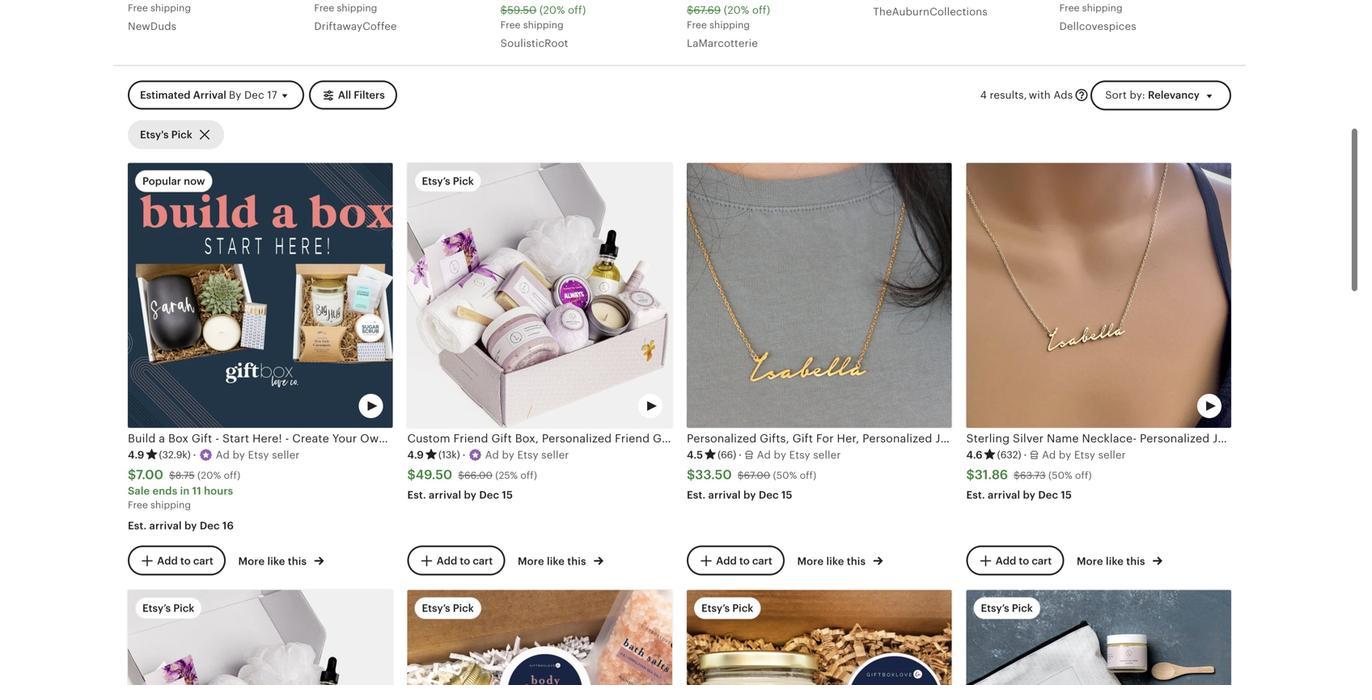 Task type: describe. For each thing, give the bounding box(es) containing it.
arrival
[[193, 89, 226, 101]]

cart for 31.86
[[1032, 555, 1052, 567]]

off) for 49.50
[[521, 470, 537, 481]]

add to cart for 7.00
[[157, 555, 213, 567]]

dec for 31.86
[[1039, 489, 1059, 502]]

49.50
[[416, 468, 453, 482]]

etsy's for fourth etsy's pick link from left
[[981, 602, 1010, 615]]

4
[[980, 89, 987, 101]]

4.9 for 7.00
[[128, 449, 144, 461]]

(66)
[[718, 449, 737, 460]]

arrival for 31.86
[[988, 489, 1021, 502]]

etsy's
[[140, 129, 169, 141]]

more like this for 49.50
[[518, 555, 589, 568]]

4.5
[[687, 449, 703, 461]]

happy birthday gift box, care package, spa care package candle, happy birthday spa gift box, custom birthday care package image
[[687, 590, 952, 685]]

shipping for driftawaycoffee
[[337, 2, 377, 13]]

etsy's for first etsy's pick link
[[142, 602, 171, 615]]

ends
[[153, 485, 177, 497]]

product video element for "spa gift set, gifts for girlfriend, gifts for friends, birthday gift for her, gift box, gift for women, mothers day gift from daughter" image
[[967, 590, 1232, 685]]

to for 31.86
[[1019, 555, 1030, 567]]

lamarcotterie
[[687, 37, 758, 49]]

pick for 3rd etsy's pick link from right
[[453, 602, 474, 615]]

sale
[[128, 485, 150, 497]]

product video element for sterling silver name necklace- personalized jewelry- custom name jewelry- personalized gift- christmas gift for her- gift for mom- gifts image
[[967, 163, 1232, 428]]

cart for 33.50
[[752, 555, 773, 567]]

free for newduds
[[128, 2, 148, 13]]

2 etsy's pick link from the left
[[407, 590, 672, 685]]

free shipping driftawaycoffee
[[314, 2, 397, 32]]

est. for 31.86
[[967, 489, 985, 502]]

free for lamarcotterie
[[687, 19, 707, 30]]

$ 33.50 $ 67.00 (50% off)
[[687, 468, 817, 482]]

$ up free shipping lamarcotterie
[[687, 4, 694, 16]]

11
[[192, 485, 201, 497]]

relevancy
[[1148, 89, 1200, 101]]

hours
[[204, 485, 233, 497]]

spa gift set, gifts for girlfriend, gifts for friends, birthday gift for her, gift box, gift for women, mothers day gift from daughter image
[[967, 590, 1232, 685]]

free for dellcovespices
[[1060, 2, 1080, 13]]

4 etsy's pick link from the left
[[967, 590, 1232, 685]]

filters
[[354, 89, 385, 101]]

sort
[[1106, 89, 1127, 101]]

like for 49.50
[[547, 555, 565, 568]]

to for 7.00
[[180, 555, 191, 567]]

shipping inside $ 7.00 $ 8.75 (20% off) sale ends in 11 hours free shipping
[[151, 500, 191, 511]]

driftawaycoffee
[[314, 20, 397, 32]]

like for 33.50
[[827, 555, 844, 568]]

results,
[[990, 89, 1027, 101]]

15 for 33.50
[[782, 489, 793, 502]]

dec left 16
[[200, 520, 220, 532]]

all filters
[[338, 89, 385, 101]]

like for 7.00
[[267, 555, 285, 568]]

31.86
[[975, 468, 1008, 482]]

etsy's pick link
[[128, 120, 224, 149]]

est. for 33.50
[[687, 489, 706, 502]]

this for 49.50
[[567, 555, 586, 568]]

more like this for 33.50
[[798, 555, 869, 568]]

personalized gifts, gift for her, personalized jewelry, personalized name necklace, custom name necklace, jewelry, gold name necklace image
[[687, 163, 952, 428]]

$ inside $ 33.50 $ 67.00 (50% off)
[[738, 470, 744, 481]]

free shipping soulisticroot
[[501, 19, 569, 49]]

sort by: relevancy
[[1106, 89, 1200, 101]]

est. arrival by dec 15 for 33.50
[[687, 489, 793, 502]]

product video element for the bottommost custom friend gift box, personalized friend gifts, personal message, custom personalize, custom gift, personalized gift, gift box for friend 'image'
[[128, 590, 393, 685]]

add to cart for 31.86
[[996, 555, 1052, 567]]

etsy's pick for fourth etsy's pick link from left
[[981, 602, 1033, 615]]

etsy's for 2nd etsy's pick link from right
[[702, 602, 730, 615]]

to for 33.50
[[740, 555, 750, 567]]

$ 31.86 $ 63.73 (50% off)
[[967, 468, 1092, 482]]

$ 67.69 (20% off)
[[687, 4, 771, 16]]

by:
[[1130, 89, 1146, 101]]

est. for 49.50
[[407, 489, 426, 502]]

popular
[[142, 175, 181, 187]]

dec for 49.50
[[479, 489, 499, 502]]

add for 33.50
[[716, 555, 737, 567]]

$ inside $ 31.86 $ 63.73 (50% off)
[[1014, 470, 1020, 481]]

(632)
[[998, 449, 1022, 460]]

add to cart for 33.50
[[716, 555, 773, 567]]

product video element for custom friend gift box, personalized friend gifts, personal message, custom personalize, custom gift, personalized gift, gift box for friend 'image' to the top
[[407, 163, 672, 428]]

now
[[184, 175, 205, 187]]

4 results,
[[980, 89, 1027, 101]]

dec for 33.50
[[759, 489, 779, 502]]

by down the in
[[184, 520, 197, 532]]

est. arrival by dec 16
[[128, 520, 234, 532]]

$ up sale
[[128, 468, 136, 482]]

shipping for newduds
[[151, 2, 191, 13]]

add to cart for 49.50
[[437, 555, 493, 567]]

(50% for 31.86
[[1049, 470, 1073, 481]]

add for 7.00
[[157, 555, 178, 567]]

17
[[267, 89, 277, 101]]

product video element for the build a box gift - start here! - create your own gift box, custom gift boxes for women & men, personalized gifts, make your own gift image
[[128, 163, 393, 428]]

· for 49.50
[[463, 449, 466, 461]]

add to cart button for 33.50
[[687, 546, 785, 576]]

free for driftawaycoffee
[[314, 2, 334, 13]]

$ 49.50 $ 66.00 (25% off)
[[407, 468, 537, 482]]

shipping for lamarcotterie
[[710, 19, 750, 30]]

sterling silver name necklace- personalized jewelry- custom name jewelry- personalized gift- christmas gift for her- gift for mom- gifts image
[[967, 163, 1232, 428]]

8.75
[[175, 470, 195, 481]]

shipping for soulisticroot
[[523, 19, 564, 30]]

est. arrival by dec 15 for 31.86
[[967, 489, 1072, 502]]

by for 31.86
[[1023, 489, 1036, 502]]

more for 49.50
[[518, 555, 544, 568]]

$ left 66.00
[[407, 468, 416, 482]]

63.73
[[1020, 470, 1046, 481]]

add to cart button for 7.00
[[128, 546, 226, 576]]



Task type: locate. For each thing, give the bounding box(es) containing it.
67.69
[[694, 4, 721, 16]]

more like this link for 31.86
[[1077, 552, 1163, 569]]

(50% right 67.00
[[773, 470, 797, 481]]

to for 49.50
[[460, 555, 470, 567]]

free inside 'free shipping soulisticroot'
[[501, 19, 521, 30]]

more like this link
[[238, 552, 324, 569], [518, 552, 604, 569], [798, 552, 883, 569], [1077, 552, 1163, 569]]

4 more like this link from the left
[[1077, 552, 1163, 569]]

4.6
[[967, 449, 983, 461]]

etsy's pick for 2nd etsy's pick link from right
[[702, 602, 754, 615]]

like
[[267, 555, 285, 568], [547, 555, 565, 568], [827, 555, 844, 568], [1106, 555, 1124, 568]]

more for 31.86
[[1077, 555, 1104, 568]]

(20% up free shipping lamarcotterie
[[724, 4, 750, 16]]

2 horizontal spatial est. arrival by dec 15
[[967, 489, 1072, 502]]

free shipping lamarcotterie
[[687, 19, 758, 49]]

1 like from the left
[[267, 555, 285, 568]]

free down 59.50
[[501, 19, 521, 30]]

0 horizontal spatial (50%
[[773, 470, 797, 481]]

pick for fourth etsy's pick link from left
[[1012, 602, 1033, 615]]

16
[[222, 520, 234, 532]]

off) up 'free shipping soulisticroot'
[[568, 4, 586, 16]]

7.00
[[136, 468, 163, 482]]

free shipping newduds
[[128, 2, 191, 32]]

·
[[193, 449, 196, 461], [463, 449, 466, 461], [739, 449, 742, 461], [1024, 449, 1027, 461]]

by for 33.50
[[744, 489, 756, 502]]

· right (632)
[[1024, 449, 1027, 461]]

pick for first etsy's pick link
[[173, 602, 194, 615]]

15 for 49.50
[[502, 489, 513, 502]]

15 down $ 31.86 $ 63.73 (50% off)
[[1061, 489, 1072, 502]]

off) inside '$ 49.50 $ 66.00 (25% off)'
[[521, 470, 537, 481]]

shipping inside free shipping newduds
[[151, 2, 191, 13]]

theauburncollections
[[873, 6, 988, 18]]

1 more like this link from the left
[[238, 552, 324, 569]]

3 more like this link from the left
[[798, 552, 883, 569]]

15 down (25%
[[502, 489, 513, 502]]

1 est. arrival by dec 15 from the left
[[407, 489, 513, 502]]

3 more from the left
[[798, 555, 824, 568]]

(20%
[[540, 4, 565, 16], [724, 4, 750, 16], [197, 470, 221, 481]]

by down 63.73
[[1023, 489, 1036, 502]]

2 4.9 from the left
[[407, 449, 424, 461]]

free up dellcovespices
[[1060, 2, 1080, 13]]

2 · from the left
[[463, 449, 466, 461]]

shipping down the $ 67.69 (20% off)
[[710, 19, 750, 30]]

add for 49.50
[[437, 555, 457, 567]]

etsy's
[[422, 175, 450, 187], [142, 602, 171, 615], [422, 602, 450, 615], [702, 602, 730, 615], [981, 602, 1010, 615]]

custom friend gift box, personalized friend gifts, personal message, custom personalize, custom gift, personalized gift, gift box for friend image
[[407, 163, 672, 428], [128, 590, 393, 685]]

2 more like this link from the left
[[518, 552, 604, 569]]

off) inside $ 33.50 $ 67.00 (50% off)
[[800, 470, 817, 481]]

shipping
[[151, 2, 191, 13], [337, 2, 377, 13], [1083, 2, 1123, 13], [523, 19, 564, 30], [710, 19, 750, 30], [151, 500, 191, 511]]

arrival down 33.50
[[709, 489, 741, 502]]

3 add to cart from the left
[[716, 555, 773, 567]]

off) up hours at the bottom of the page
[[224, 470, 241, 481]]

1 more from the left
[[238, 555, 265, 568]]

shipping inside free shipping lamarcotterie
[[710, 19, 750, 30]]

more
[[238, 555, 265, 568], [518, 555, 544, 568], [798, 555, 824, 568], [1077, 555, 1104, 568]]

like for 31.86
[[1106, 555, 1124, 568]]

3 to from the left
[[740, 555, 750, 567]]

4 this from the left
[[1127, 555, 1146, 568]]

free inside free shipping newduds
[[128, 2, 148, 13]]

3 cart from the left
[[752, 555, 773, 567]]

free inside free shipping driftawaycoffee
[[314, 2, 334, 13]]

shipping inside free shipping dellcovespices
[[1083, 2, 1123, 13]]

2 more from the left
[[518, 555, 544, 568]]

2 like from the left
[[547, 555, 565, 568]]

est. arrival by dec 15 down '$ 49.50 $ 66.00 (25% off)'
[[407, 489, 513, 502]]

shipping down ends
[[151, 500, 191, 511]]

off) for 33.50
[[800, 470, 817, 481]]

2 horizontal spatial 15
[[1061, 489, 1072, 502]]

shipping up dellcovespices
[[1083, 2, 1123, 13]]

(25%
[[495, 470, 518, 481]]

4 add to cart from the left
[[996, 555, 1052, 567]]

(20% up hours at the bottom of the page
[[197, 470, 221, 481]]

1 vertical spatial custom friend gift box, personalized friend gifts, personal message, custom personalize, custom gift, personalized gift, gift box for friend image
[[128, 590, 393, 685]]

free inside $ 7.00 $ 8.75 (20% off) sale ends in 11 hours free shipping
[[128, 500, 148, 511]]

est. arrival by dec 15 for 49.50
[[407, 489, 513, 502]]

add to cart button for 49.50
[[407, 546, 505, 576]]

by down $ 33.50 $ 67.00 (50% off)
[[744, 489, 756, 502]]

1 more like this from the left
[[238, 555, 309, 568]]

4 more like this from the left
[[1077, 555, 1148, 568]]

$ down (13k)
[[458, 470, 465, 481]]

free down 67.69
[[687, 19, 707, 30]]

more for 33.50
[[798, 555, 824, 568]]

more like this link for 49.50
[[518, 552, 604, 569]]

to
[[180, 555, 191, 567], [460, 555, 470, 567], [740, 555, 750, 567], [1019, 555, 1030, 567]]

off) for 7.00
[[224, 470, 241, 481]]

by
[[229, 89, 241, 101]]

$ inside '$ 49.50 $ 66.00 (25% off)'
[[458, 470, 465, 481]]

4.9 up 49.50
[[407, 449, 424, 461]]

2 est. arrival by dec 15 from the left
[[687, 489, 793, 502]]

$ 7.00 $ 8.75 (20% off) sale ends in 11 hours free shipping
[[128, 468, 241, 511]]

59.50
[[507, 4, 537, 16]]

ads
[[1054, 89, 1073, 101]]

4 to from the left
[[1019, 555, 1030, 567]]

2 cart from the left
[[473, 555, 493, 567]]

dec left 17
[[244, 89, 264, 101]]

free inside free shipping dellcovespices
[[1060, 2, 1080, 13]]

1 15 from the left
[[502, 489, 513, 502]]

est. arrival by dec 15 down $ 31.86 $ 63.73 (50% off)
[[967, 489, 1072, 502]]

more like this for 7.00
[[238, 555, 309, 568]]

1 this from the left
[[288, 555, 307, 568]]

3 15 from the left
[[1061, 489, 1072, 502]]

0 horizontal spatial custom friend gift box, personalized friend gifts, personal message, custom personalize, custom gift, personalized gift, gift box for friend image
[[128, 590, 393, 685]]

more for 7.00
[[238, 555, 265, 568]]

more like this for 31.86
[[1077, 555, 1148, 568]]

2 add to cart button from the left
[[407, 546, 505, 576]]

2 horizontal spatial (20%
[[724, 4, 750, 16]]

estimated
[[140, 89, 191, 101]]

product video element for 'happy birthday gift box, care package, spa care package candle, happy birthday spa gift box, custom birthday care package' image
[[687, 590, 952, 685]]

est. arrival by dec 15 down $ 33.50 $ 67.00 (50% off)
[[687, 489, 793, 502]]

1 horizontal spatial 4.9
[[407, 449, 424, 461]]

2 add from the left
[[437, 555, 457, 567]]

1 horizontal spatial custom friend gift box, personalized friend gifts, personal message, custom personalize, custom gift, personalized gift, gift box for friend image
[[407, 163, 672, 428]]

all filters button
[[309, 81, 397, 110]]

3 like from the left
[[827, 555, 844, 568]]

· right (32.9k)
[[193, 449, 196, 461]]

est. down 33.50
[[687, 489, 706, 502]]

$
[[501, 4, 507, 16], [687, 4, 694, 16], [128, 468, 136, 482], [407, 468, 416, 482], [687, 468, 695, 482], [967, 468, 975, 482], [169, 470, 175, 481], [458, 470, 465, 481], [738, 470, 744, 481], [1014, 470, 1020, 481]]

pick for 2nd etsy's pick link from right
[[733, 602, 754, 615]]

(20% up 'free shipping soulisticroot'
[[540, 4, 565, 16]]

shipping up newduds
[[151, 2, 191, 13]]

(50% right 63.73
[[1049, 470, 1073, 481]]

free up newduds
[[128, 2, 148, 13]]

1 (50% from the left
[[773, 470, 797, 481]]

(50% inside $ 31.86 $ 63.73 (50% off)
[[1049, 470, 1073, 481]]

newduds
[[128, 20, 177, 32]]

1 cart from the left
[[193, 555, 213, 567]]

$ 59.50 (20% off)
[[501, 4, 586, 16]]

free up driftawaycoffee
[[314, 2, 334, 13]]

· right (66)
[[739, 449, 742, 461]]

$ up 'free shipping soulisticroot'
[[501, 4, 507, 16]]

off) right 63.73
[[1075, 470, 1092, 481]]

dellcovespices
[[1060, 20, 1137, 32]]

free shipping dellcovespices
[[1060, 2, 1137, 32]]

3 · from the left
[[739, 449, 742, 461]]

4 cart from the left
[[1032, 555, 1052, 567]]

by for 49.50
[[464, 489, 477, 502]]

4 add to cart button from the left
[[967, 546, 1064, 576]]

2 15 from the left
[[782, 489, 793, 502]]

$ down 4.6
[[967, 468, 975, 482]]

0 horizontal spatial 15
[[502, 489, 513, 502]]

4 more from the left
[[1077, 555, 1104, 568]]

add to cart
[[157, 555, 213, 567], [437, 555, 493, 567], [716, 555, 773, 567], [996, 555, 1052, 567]]

build a box gift - start here! - create your own gift box, custom gift boxes for women & men, personalized gifts, make your own gift image
[[128, 163, 393, 428]]

4.9 up "7.00"
[[128, 449, 144, 461]]

add to cart button for 31.86
[[967, 546, 1064, 576]]

dec
[[244, 89, 264, 101], [479, 489, 499, 502], [759, 489, 779, 502], [1039, 489, 1059, 502], [200, 520, 220, 532]]

· for 33.50
[[739, 449, 742, 461]]

off) inside $ 31.86 $ 63.73 (50% off)
[[1075, 470, 1092, 481]]

add for 31.86
[[996, 555, 1017, 567]]

with
[[1029, 89, 1051, 101]]

arrival for 49.50
[[429, 489, 461, 502]]

15
[[502, 489, 513, 502], [782, 489, 793, 502], [1061, 489, 1072, 502]]

2 add to cart from the left
[[437, 555, 493, 567]]

est. down sale
[[128, 520, 147, 532]]

2 (50% from the left
[[1049, 470, 1073, 481]]

(50%
[[773, 470, 797, 481], [1049, 470, 1073, 481]]

(20% for 67.69
[[724, 4, 750, 16]]

product video element
[[128, 163, 393, 428], [407, 163, 672, 428], [967, 163, 1232, 428], [128, 590, 393, 685], [407, 590, 672, 685], [687, 590, 952, 685], [967, 590, 1232, 685]]

67.00
[[744, 470, 771, 481]]

1 to from the left
[[180, 555, 191, 567]]

3 more like this from the left
[[798, 555, 869, 568]]

1 add from the left
[[157, 555, 178, 567]]

in
[[180, 485, 190, 497]]

· for 7.00
[[193, 449, 196, 461]]

more like this
[[238, 555, 309, 568], [518, 555, 589, 568], [798, 555, 869, 568], [1077, 555, 1148, 568]]

arrival down 31.86
[[988, 489, 1021, 502]]

3 etsy's pick link from the left
[[687, 590, 952, 685]]

(50% inside $ 33.50 $ 67.00 (50% off)
[[773, 470, 797, 481]]

3 this from the left
[[847, 555, 866, 568]]

0 horizontal spatial est. arrival by dec 15
[[407, 489, 513, 502]]

free down sale
[[128, 500, 148, 511]]

etsy's pick
[[140, 129, 192, 141]]

etsy's pick for first etsy's pick link
[[142, 602, 194, 615]]

est. down 31.86
[[967, 489, 985, 502]]

etsy's for 3rd etsy's pick link from right
[[422, 602, 450, 615]]

2 this from the left
[[567, 555, 586, 568]]

33.50
[[695, 468, 732, 482]]

$ right 33.50
[[738, 470, 744, 481]]

free
[[128, 2, 148, 13], [314, 2, 334, 13], [1060, 2, 1080, 13], [501, 19, 521, 30], [687, 19, 707, 30], [128, 500, 148, 511]]

shipping inside 'free shipping soulisticroot'
[[523, 19, 564, 30]]

soulisticroot
[[501, 37, 569, 49]]

$ up ends
[[169, 470, 175, 481]]

4 like from the left
[[1106, 555, 1124, 568]]

· for 31.86
[[1024, 449, 1027, 461]]

1 horizontal spatial 15
[[782, 489, 793, 502]]

dec down 63.73
[[1039, 489, 1059, 502]]

(50% for 33.50
[[773, 470, 797, 481]]

1 horizontal spatial (50%
[[1049, 470, 1073, 481]]

$ down 4.5 at bottom
[[687, 468, 695, 482]]

2 more like this from the left
[[518, 555, 589, 568]]

shipping inside free shipping driftawaycoffee
[[337, 2, 377, 13]]

arrival
[[429, 489, 461, 502], [709, 489, 741, 502], [988, 489, 1021, 502], [149, 520, 182, 532]]

4 · from the left
[[1024, 449, 1027, 461]]

(32.9k)
[[159, 449, 191, 460]]

off) inside $ 7.00 $ 8.75 (20% off) sale ends in 11 hours free shipping
[[224, 470, 241, 481]]

free inside free shipping lamarcotterie
[[687, 19, 707, 30]]

add to cart button
[[128, 546, 226, 576], [407, 546, 505, 576], [687, 546, 785, 576], [967, 546, 1064, 576]]

off) right 67.00
[[800, 470, 817, 481]]

1 horizontal spatial est. arrival by dec 15
[[687, 489, 793, 502]]

3 est. arrival by dec 15 from the left
[[967, 489, 1072, 502]]

cart for 7.00
[[193, 555, 213, 567]]

this for 33.50
[[847, 555, 866, 568]]

est. arrival by dec 15
[[407, 489, 513, 502], [687, 489, 793, 502], [967, 489, 1072, 502]]

etsy's pick
[[422, 175, 474, 187], [142, 602, 194, 615], [422, 602, 474, 615], [702, 602, 754, 615], [981, 602, 1033, 615]]

popular now
[[142, 175, 205, 187]]

1 4.9 from the left
[[128, 449, 144, 461]]

2 to from the left
[[460, 555, 470, 567]]

1 horizontal spatial (20%
[[540, 4, 565, 16]]

0 horizontal spatial (20%
[[197, 470, 221, 481]]

15 down $ 33.50 $ 67.00 (50% off)
[[782, 489, 793, 502]]

0 vertical spatial custom friend gift box, personalized friend gifts, personal message, custom personalize, custom gift, personalized gift, gift box for friend image
[[407, 163, 672, 428]]

add
[[157, 555, 178, 567], [437, 555, 457, 567], [716, 555, 737, 567], [996, 555, 1017, 567]]

1 add to cart button from the left
[[128, 546, 226, 576]]

(20% for 59.50
[[540, 4, 565, 16]]

3 add to cart button from the left
[[687, 546, 785, 576]]

spa box for woman | thinking of you | care package | gift for her image
[[407, 590, 672, 685]]

this
[[288, 555, 307, 568], [567, 555, 586, 568], [847, 555, 866, 568], [1127, 555, 1146, 568]]

product video element for spa box for woman | thinking of you | care package | gift for her image
[[407, 590, 672, 685]]

arrival down 49.50
[[429, 489, 461, 502]]

4 add from the left
[[996, 555, 1017, 567]]

66.00
[[465, 470, 493, 481]]

est.
[[407, 489, 426, 502], [687, 489, 706, 502], [967, 489, 985, 502], [128, 520, 147, 532]]

off) for 31.86
[[1075, 470, 1092, 481]]

off)
[[568, 4, 586, 16], [752, 4, 771, 16], [224, 470, 241, 481], [521, 470, 537, 481], [800, 470, 817, 481], [1075, 470, 1092, 481]]

15 for 31.86
[[1061, 489, 1072, 502]]

estimated arrival by dec 17
[[140, 89, 277, 101]]

arrival down ends
[[149, 520, 182, 532]]

est. down 49.50
[[407, 489, 426, 502]]

with ads
[[1029, 89, 1073, 101]]

dec down 67.00
[[759, 489, 779, 502]]

dec down 66.00
[[479, 489, 499, 502]]

$ down (632)
[[1014, 470, 1020, 481]]

etsy's pick for 3rd etsy's pick link from right
[[422, 602, 474, 615]]

· right (13k)
[[463, 449, 466, 461]]

shipping up driftawaycoffee
[[337, 2, 377, 13]]

more like this link for 33.50
[[798, 552, 883, 569]]

1 · from the left
[[193, 449, 196, 461]]

by
[[464, 489, 477, 502], [744, 489, 756, 502], [1023, 489, 1036, 502], [184, 520, 197, 532]]

all
[[338, 89, 351, 101]]

theauburncollections link
[[873, 0, 1045, 24]]

etsy's pick link
[[128, 590, 393, 685], [407, 590, 672, 685], [687, 590, 952, 685], [967, 590, 1232, 685]]

this for 31.86
[[1127, 555, 1146, 568]]

off) up free shipping lamarcotterie
[[752, 4, 771, 16]]

cart
[[193, 555, 213, 567], [473, 555, 493, 567], [752, 555, 773, 567], [1032, 555, 1052, 567]]

0 horizontal spatial 4.9
[[128, 449, 144, 461]]

cart for 49.50
[[473, 555, 493, 567]]

by down '$ 49.50 $ 66.00 (25% off)'
[[464, 489, 477, 502]]

1 add to cart from the left
[[157, 555, 213, 567]]

4.9 for 49.50
[[407, 449, 424, 461]]

3 add from the left
[[716, 555, 737, 567]]

4.9
[[128, 449, 144, 461], [407, 449, 424, 461]]

pick
[[171, 129, 192, 141], [453, 175, 474, 187], [173, 602, 194, 615], [453, 602, 474, 615], [733, 602, 754, 615], [1012, 602, 1033, 615]]

shipping for dellcovespices
[[1083, 2, 1123, 13]]

shipping down the $ 59.50 (20% off)
[[523, 19, 564, 30]]

arrival for 33.50
[[709, 489, 741, 502]]

(20% inside $ 7.00 $ 8.75 (20% off) sale ends in 11 hours free shipping
[[197, 470, 221, 481]]

(13k)
[[439, 449, 460, 460]]

free for soulisticroot
[[501, 19, 521, 30]]

off) right (25%
[[521, 470, 537, 481]]

1 etsy's pick link from the left
[[128, 590, 393, 685]]



Task type: vqa. For each thing, say whether or not it's contained in the screenshot.
"20+ delightful finds on our holiday must-have list"
no



